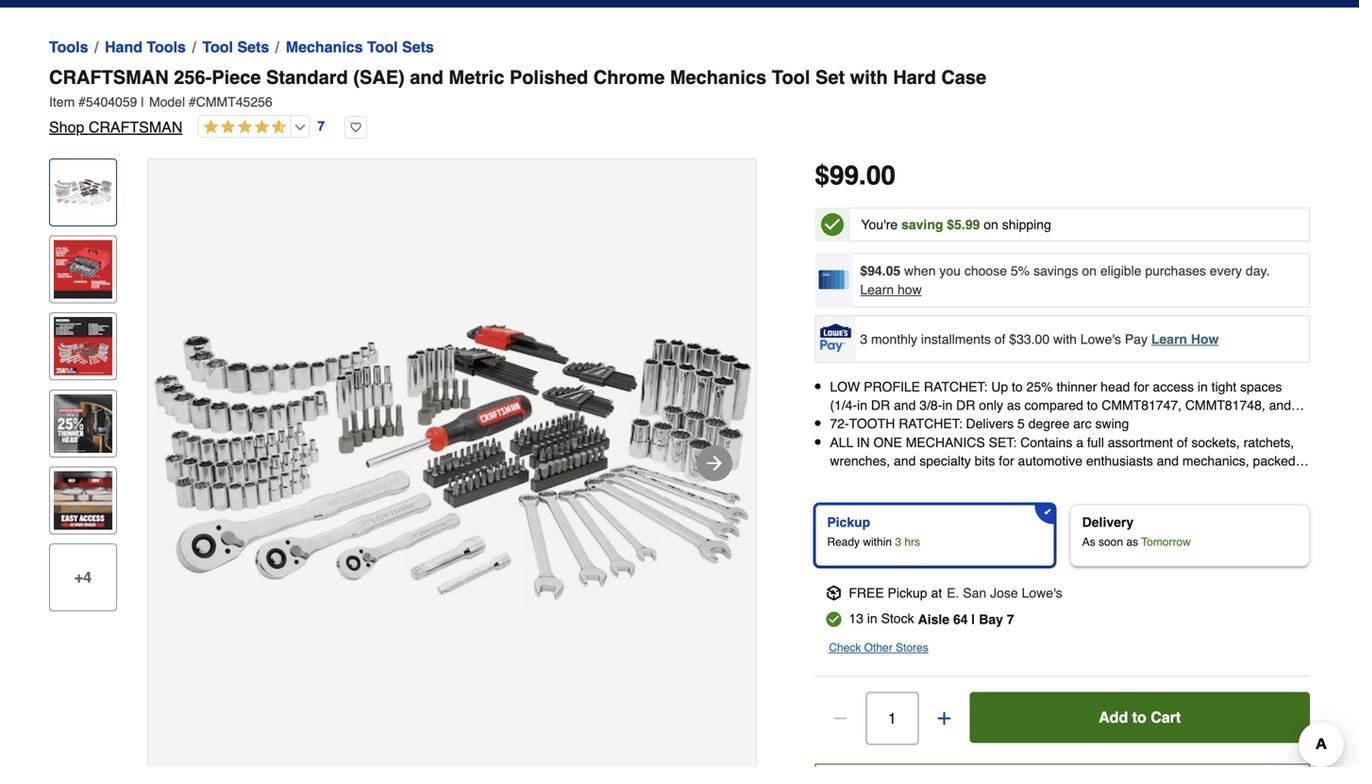 Task type: locate. For each thing, give the bounding box(es) containing it.
on right '$5.99' at the top of page
[[984, 217, 999, 232]]

1 vertical spatial to
[[1087, 398, 1098, 413]]

+4
[[74, 569, 92, 586]]

delivery as soon as tomorrow
[[1083, 515, 1191, 549]]

mechanics up item number 5 4 0 4 0 5 9 and model number c m m t 4 5 2 5 6 element
[[670, 67, 767, 88]]

0 horizontal spatial to
[[1012, 380, 1023, 395]]

1 vertical spatial of
[[1177, 435, 1188, 450]]

0 vertical spatial lowe's
[[1081, 332, 1122, 347]]

#
[[78, 94, 86, 110], [189, 94, 196, 110]]

within
[[863, 536, 892, 549]]

craftsman inside craftsman 256-piece standard (sae) and metric polished chrome mechanics tool set with hard case item # 5404059 | model # cmmt45256
[[49, 67, 169, 88]]

up
[[992, 380, 1009, 395]]

1 horizontal spatial for
[[1134, 380, 1150, 395]]

0 vertical spatial 3
[[860, 332, 868, 347]]

72-tooth ratchet: delivers 5 degree arc swing all in one mechanics set: contains a full assortment of sockets, ratchets, wrenches, and specialty bits for automotive enthusiasts and mechanics, packed in a durable 2-drawer box
[[830, 417, 1310, 487]]

0 vertical spatial as
[[1007, 398, 1021, 413]]

lowe's for jose
[[1022, 586, 1063, 601]]

enthusiasts
[[1087, 454, 1154, 469]]

at
[[931, 586, 942, 601]]

option group
[[808, 497, 1318, 575]]

for up the "cmmt81747,"
[[1134, 380, 1150, 395]]

0 vertical spatial to
[[1012, 380, 1023, 395]]

hand tools
[[105, 38, 186, 56]]

learn right pay
[[1152, 332, 1188, 347]]

shipping
[[1002, 217, 1052, 232]]

ratchet: inside the 72-tooth ratchet: delivers 5 degree arc swing all in one mechanics set: contains a full assortment of sockets, ratchets, wrenches, and specialty bits for automotive enthusiasts and mechanics, packed in a durable 2-drawer box
[[899, 417, 963, 432]]

0 horizontal spatial of
[[995, 332, 1006, 347]]

0 horizontal spatial sets
[[237, 38, 269, 56]]

to
[[1012, 380, 1023, 395], [1087, 398, 1098, 413], [1133, 709, 1147, 727]]

0 horizontal spatial with
[[850, 67, 888, 88]]

ratchet: inside the low profile ratchet: up to 25% thinner head for access in tight spaces (1/4-in dr and 3/8-in dr only as compared to cmmt81747, cmmt81748, and cmmt81749)
[[924, 380, 988, 395]]

0 horizontal spatial |
[[141, 94, 144, 110]]

0 horizontal spatial lowe's
[[1022, 586, 1063, 601]]

(sae)
[[353, 67, 405, 88]]

with right set
[[850, 67, 888, 88]]

1 horizontal spatial lowe's
[[1081, 332, 1122, 347]]

tools up "256-"
[[147, 38, 186, 56]]

1 horizontal spatial |
[[972, 612, 976, 627]]

1 vertical spatial 3
[[895, 536, 902, 549]]

1 horizontal spatial tool
[[367, 38, 398, 56]]

0 horizontal spatial tools
[[49, 38, 88, 56]]

1 # from the left
[[78, 94, 86, 110]]

delivery
[[1083, 515, 1134, 530]]

hrs
[[905, 536, 921, 549]]

free
[[849, 586, 884, 601]]

contains
[[1021, 435, 1073, 450]]

in left tight
[[1198, 380, 1208, 395]]

lowe's left pay
[[1081, 332, 1122, 347]]

shop craftsman
[[49, 118, 183, 136]]

and up 2-
[[894, 454, 916, 469]]

1 horizontal spatial 7
[[1007, 612, 1015, 627]]

you
[[940, 263, 961, 279]]

7 right bay
[[1007, 612, 1015, 627]]

13
[[849, 611, 864, 626]]

1 horizontal spatial #
[[189, 94, 196, 110]]

with
[[850, 67, 888, 88], [1054, 332, 1077, 347]]

cmmt81747,
[[1102, 398, 1182, 413]]

0 vertical spatial for
[[1134, 380, 1150, 395]]

for inside the 72-tooth ratchet: delivers 5 degree arc swing all in one mechanics set: contains a full assortment of sockets, ratchets, wrenches, and specialty bits for automotive enthusiasts and mechanics, packed in a durable 2-drawer box
[[999, 454, 1015, 469]]

1 horizontal spatial of
[[1177, 435, 1188, 450]]

minus image
[[831, 710, 850, 728]]

of left $33.00
[[995, 332, 1006, 347]]

craftsman up the 5404059
[[49, 67, 169, 88]]

ratchet:
[[924, 380, 988, 395], [899, 417, 963, 432]]

3 right lowes pay logo
[[860, 332, 868, 347]]

0 horizontal spatial as
[[1007, 398, 1021, 413]]

3 inside "pickup ready within 3 hrs"
[[895, 536, 902, 549]]

0 vertical spatial pickup
[[827, 515, 871, 530]]

1 horizontal spatial as
[[1127, 536, 1139, 549]]

lowe's
[[1081, 332, 1122, 347], [1022, 586, 1063, 601]]

tool left set
[[772, 67, 811, 88]]

0 vertical spatial learn
[[860, 282, 894, 297]]

5404059
[[86, 94, 137, 110]]

set:
[[989, 435, 1017, 450]]

and down spaces
[[1270, 398, 1292, 413]]

on left eligible
[[1082, 263, 1097, 279]]

5%
[[1011, 263, 1030, 279]]

Stepper number input field with increment and decrement buttons number field
[[866, 693, 919, 745]]

specialty
[[920, 454, 971, 469]]

low
[[830, 380, 860, 395]]

0 horizontal spatial mechanics
[[286, 38, 363, 56]]

0 horizontal spatial tool
[[202, 38, 233, 56]]

dr
[[871, 398, 891, 413], [957, 398, 976, 413]]

0 vertical spatial ratchet:
[[924, 380, 988, 395]]

1 sets from the left
[[237, 38, 269, 56]]

0 horizontal spatial on
[[984, 217, 999, 232]]

mechanics up standard on the left top of page
[[286, 38, 363, 56]]

in right the 13
[[868, 611, 878, 626]]

lowe's for with
[[1081, 332, 1122, 347]]

to right up
[[1012, 380, 1023, 395]]

1 vertical spatial with
[[1054, 332, 1077, 347]]

tool sets
[[202, 38, 269, 56]]

head
[[1101, 380, 1131, 395]]

sets
[[237, 38, 269, 56], [402, 38, 434, 56]]

0 horizontal spatial for
[[999, 454, 1015, 469]]

0 vertical spatial a
[[1077, 435, 1084, 450]]

$33.00
[[1010, 332, 1050, 347]]

1 horizontal spatial sets
[[402, 38, 434, 56]]

0 vertical spatial with
[[850, 67, 888, 88]]

7
[[318, 119, 325, 134], [1007, 612, 1015, 627]]

| inside 13 in stock aisle 64 | bay 7
[[972, 612, 976, 627]]

0 horizontal spatial pickup
[[827, 515, 871, 530]]

and
[[410, 67, 444, 88], [894, 398, 916, 413], [1270, 398, 1292, 413], [894, 454, 916, 469], [1157, 454, 1179, 469]]

one
[[874, 435, 903, 450]]

in up mechanics
[[943, 398, 953, 413]]

0 vertical spatial craftsman
[[49, 67, 169, 88]]

pickup
[[827, 515, 871, 530], [888, 586, 928, 601]]

2 vertical spatial to
[[1133, 709, 1147, 727]]

1 vertical spatial as
[[1127, 536, 1139, 549]]

a left the durable
[[830, 472, 838, 487]]

ratchet: down '3/8-'
[[899, 417, 963, 432]]

durable
[[841, 472, 885, 487]]

0 horizontal spatial dr
[[871, 398, 891, 413]]

a left full
[[1077, 435, 1084, 450]]

1 vertical spatial |
[[972, 612, 976, 627]]

chrome
[[594, 67, 665, 88]]

plus image
[[935, 710, 954, 728]]

dr left only
[[957, 398, 976, 413]]

and right (sae)
[[410, 67, 444, 88]]

of left sockets, on the right bottom of the page
[[1177, 435, 1188, 450]]

tooth
[[849, 417, 895, 432]]

all
[[830, 435, 854, 450]]

check other stores button
[[829, 639, 929, 658]]

2 horizontal spatial tool
[[772, 67, 811, 88]]

add to cart button
[[970, 693, 1311, 744]]

0 horizontal spatial #
[[78, 94, 86, 110]]

to up 'arc'
[[1087, 398, 1098, 413]]

0 horizontal spatial a
[[830, 472, 838, 487]]

3/8-
[[920, 398, 943, 413]]

| right 64
[[972, 612, 976, 627]]

1 vertical spatial lowe's
[[1022, 586, 1063, 601]]

mechanics
[[906, 435, 986, 450]]

1 vertical spatial for
[[999, 454, 1015, 469]]

to right add
[[1133, 709, 1147, 727]]

tool up piece
[[202, 38, 233, 56]]

2 horizontal spatial to
[[1133, 709, 1147, 727]]

in
[[1198, 380, 1208, 395], [857, 398, 868, 413], [943, 398, 953, 413], [1300, 454, 1310, 469], [868, 611, 878, 626]]

with right $33.00
[[1054, 332, 1077, 347]]

in inside the 72-tooth ratchet: delivers 5 degree arc swing all in one mechanics set: contains a full assortment of sockets, ratchets, wrenches, and specialty bits for automotive enthusiasts and mechanics, packed in a durable 2-drawer box
[[1300, 454, 1310, 469]]

1 horizontal spatial tools
[[147, 38, 186, 56]]

pickup up stock
[[888, 586, 928, 601]]

1 horizontal spatial to
[[1087, 398, 1098, 413]]

7 inside 13 in stock aisle 64 | bay 7
[[1007, 612, 1015, 627]]

and inside craftsman 256-piece standard (sae) and metric polished chrome mechanics tool set with hard case item # 5404059 | model # cmmt45256
[[410, 67, 444, 88]]

1 horizontal spatial learn
[[1152, 332, 1188, 347]]

1 vertical spatial on
[[1082, 263, 1097, 279]]

item
[[49, 94, 75, 110]]

purchases
[[1146, 263, 1207, 279]]

jose
[[991, 586, 1018, 601]]

of inside the 72-tooth ratchet: delivers 5 degree arc swing all in one mechanics set: contains a full assortment of sockets, ratchets, wrenches, and specialty bits for automotive enthusiasts and mechanics, packed in a durable 2-drawer box
[[1177, 435, 1188, 450]]

ratchets,
[[1244, 435, 1295, 450]]

craftsman down the 5404059
[[89, 118, 183, 136]]

1 horizontal spatial dr
[[957, 398, 976, 413]]

# down "256-"
[[189, 94, 196, 110]]

0 vertical spatial |
[[141, 94, 144, 110]]

1 vertical spatial 7
[[1007, 612, 1015, 627]]

256-
[[174, 67, 212, 88]]

0 horizontal spatial 3
[[860, 332, 868, 347]]

2 # from the left
[[189, 94, 196, 110]]

7 left heart outline icon
[[318, 119, 325, 134]]

pickup image
[[826, 586, 842, 601]]

1 vertical spatial learn
[[1152, 332, 1188, 347]]

learn down $94.05
[[860, 282, 894, 297]]

1 horizontal spatial 3
[[895, 536, 902, 549]]

1 vertical spatial mechanics
[[670, 67, 767, 88]]

0 vertical spatial mechanics
[[286, 38, 363, 56]]

1 horizontal spatial pickup
[[888, 586, 928, 601]]

0 vertical spatial of
[[995, 332, 1006, 347]]

tomorrow
[[1142, 536, 1191, 549]]

craftsman  #cmmt45256 image
[[148, 160, 756, 768]]

00
[[867, 161, 896, 191]]

box
[[945, 472, 966, 487]]

drawer
[[901, 472, 941, 487]]

$
[[815, 161, 830, 191]]

1 vertical spatial ratchet:
[[899, 417, 963, 432]]

3 left hrs
[[895, 536, 902, 549]]

| left model
[[141, 94, 144, 110]]

for down set:
[[999, 454, 1015, 469]]

as right soon
[[1127, 536, 1139, 549]]

tool up (sae)
[[367, 38, 398, 56]]

1 vertical spatial a
[[830, 472, 838, 487]]

and down assortment
[[1157, 454, 1179, 469]]

pickup up the ready
[[827, 515, 871, 530]]

packed
[[1253, 454, 1296, 469]]

lowe's right jose
[[1022, 586, 1063, 601]]

1 horizontal spatial on
[[1082, 263, 1097, 279]]

ratchet: for delivers
[[899, 417, 963, 432]]

metric
[[449, 67, 505, 88]]

ratchet: up '3/8-'
[[924, 380, 988, 395]]

tools left hand
[[49, 38, 88, 56]]

dr up tooth
[[871, 398, 891, 413]]

case
[[942, 67, 987, 88]]

# right item
[[78, 94, 86, 110]]

sets up (sae)
[[402, 38, 434, 56]]

hand
[[105, 38, 143, 56]]

ratchet: for up
[[924, 380, 988, 395]]

set
[[816, 67, 845, 88]]

as
[[1007, 398, 1021, 413], [1127, 536, 1139, 549]]

1 horizontal spatial a
[[1077, 435, 1084, 450]]

sets up piece
[[237, 38, 269, 56]]

0 vertical spatial 7
[[318, 119, 325, 134]]

for
[[1134, 380, 1150, 395], [999, 454, 1015, 469]]

eligible
[[1101, 263, 1142, 279]]

0 horizontal spatial learn
[[860, 282, 894, 297]]

None search field
[[484, 0, 999, 8]]

1 horizontal spatial mechanics
[[670, 67, 767, 88]]

in right packed
[[1300, 454, 1310, 469]]

tool inside craftsman 256-piece standard (sae) and metric polished chrome mechanics tool set with hard case item # 5404059 | model # cmmt45256
[[772, 67, 811, 88]]

as up 5
[[1007, 398, 1021, 413]]

a
[[1077, 435, 1084, 450], [830, 472, 838, 487]]

64
[[954, 612, 968, 627]]

tool
[[202, 38, 233, 56], [367, 38, 398, 56], [772, 67, 811, 88]]

$94.05
[[860, 263, 901, 279]]



Task type: vqa. For each thing, say whether or not it's contained in the screenshot.
assortment
yes



Task type: describe. For each thing, give the bounding box(es) containing it.
1 horizontal spatial with
[[1054, 332, 1077, 347]]

swing
[[1096, 417, 1130, 432]]

learn inside $94.05 when you choose 5% savings on eligible purchases every day. learn how
[[860, 282, 894, 297]]

craftsman  #cmmt45256 - thumbnail5 image
[[54, 472, 112, 530]]

automotive
[[1018, 454, 1083, 469]]

day.
[[1246, 263, 1270, 279]]

| inside craftsman 256-piece standard (sae) and metric polished chrome mechanics tool set with hard case item # 5404059 | model # cmmt45256
[[141, 94, 144, 110]]

only
[[979, 398, 1004, 413]]

1 vertical spatial craftsman
[[89, 118, 183, 136]]

hand tools link
[[105, 36, 186, 59]]

99
[[830, 161, 859, 191]]

ready
[[827, 536, 860, 549]]

arc
[[1074, 417, 1092, 432]]

free pickup at e. san jose lowe's
[[849, 586, 1063, 601]]

tool sets link
[[202, 36, 269, 59]]

add
[[1099, 709, 1129, 727]]

13 in stock aisle 64 | bay 7
[[849, 611, 1015, 627]]

5
[[1018, 417, 1025, 432]]

san
[[963, 586, 987, 601]]

monthly
[[872, 332, 918, 347]]

degree
[[1029, 417, 1070, 432]]

3 monthly installments of $33.00 with lowe's pay learn how
[[860, 332, 1219, 347]]

2 sets from the left
[[402, 38, 434, 56]]

mechanics tool sets
[[286, 38, 434, 56]]

0 horizontal spatial 7
[[318, 119, 325, 134]]

installments
[[921, 332, 991, 347]]

as inside the delivery as soon as tomorrow
[[1127, 536, 1139, 549]]

how
[[1191, 332, 1219, 347]]

standard
[[266, 67, 348, 88]]

mechanics inside craftsman 256-piece standard (sae) and metric polished chrome mechanics tool set with hard case item # 5404059 | model # cmmt45256
[[670, 67, 767, 88]]

piece
[[212, 67, 261, 88]]

with inside craftsman 256-piece standard (sae) and metric polished chrome mechanics tool set with hard case item # 5404059 | model # cmmt45256
[[850, 67, 888, 88]]

craftsman  #cmmt45256 - thumbnail4 image
[[54, 394, 112, 453]]

pickup inside "pickup ready within 3 hrs"
[[827, 515, 871, 530]]

1 dr from the left
[[871, 398, 891, 413]]

cmmt81748,
[[1186, 398, 1266, 413]]

cmmt81749)
[[830, 417, 911, 432]]

72-
[[830, 417, 849, 432]]

on inside $94.05 when you choose 5% savings on eligible purchases every day. learn how
[[1082, 263, 1097, 279]]

check circle filled image
[[826, 612, 842, 627]]

craftsman  #cmmt45256 - thumbnail image
[[54, 163, 112, 222]]

cart
[[1151, 709, 1181, 727]]

model
[[149, 94, 185, 110]]

tight
[[1212, 380, 1237, 395]]

check
[[829, 642, 861, 655]]

.
[[859, 161, 867, 191]]

hard
[[893, 67, 936, 88]]

0 vertical spatial on
[[984, 217, 999, 232]]

mechanics tool sets link
[[286, 36, 434, 59]]

polished
[[510, 67, 588, 88]]

lowes pay logo image
[[817, 324, 855, 352]]

you're saving $5.99 on shipping
[[862, 217, 1052, 232]]

check circle filled image
[[821, 213, 844, 236]]

1 vertical spatial pickup
[[888, 586, 928, 601]]

assortment
[[1108, 435, 1174, 450]]

add to cart
[[1099, 709, 1181, 727]]

learn how link
[[1152, 332, 1219, 347]]

for inside the low profile ratchet: up to 25% thinner head for access in tight spaces (1/4-in dr and 3/8-in dr only as compared to cmmt81747, cmmt81748, and cmmt81749)
[[1134, 380, 1150, 395]]

to inside button
[[1133, 709, 1147, 727]]

craftsman  #cmmt45256 - thumbnail2 image
[[54, 240, 112, 299]]

savings
[[1034, 263, 1079, 279]]

thinner
[[1057, 380, 1097, 395]]

check other stores
[[829, 642, 929, 655]]

shop
[[49, 118, 84, 136]]

arrow right image
[[703, 452, 726, 475]]

other
[[865, 642, 893, 655]]

saving
[[902, 217, 944, 232]]

25%
[[1027, 380, 1053, 395]]

soon
[[1099, 536, 1124, 549]]

full
[[1088, 435, 1105, 450]]

as inside the low profile ratchet: up to 25% thinner head for access in tight spaces (1/4-in dr and 3/8-in dr only as compared to cmmt81747, cmmt81748, and cmmt81749)
[[1007, 398, 1021, 413]]

as
[[1083, 536, 1096, 549]]

$94.05 when you choose 5% savings on eligible purchases every day. learn how
[[860, 263, 1270, 297]]

learn how button
[[860, 280, 922, 299]]

$5.99
[[947, 217, 980, 232]]

when
[[905, 263, 936, 279]]

in up cmmt81749)
[[857, 398, 868, 413]]

bits
[[975, 454, 996, 469]]

in inside 13 in stock aisle 64 | bay 7
[[868, 611, 878, 626]]

delivers
[[966, 417, 1014, 432]]

access
[[1153, 380, 1194, 395]]

1 tools from the left
[[49, 38, 88, 56]]

bay
[[979, 612, 1004, 627]]

$ 99 . 00
[[815, 161, 896, 191]]

how
[[898, 282, 922, 297]]

every
[[1210, 263, 1243, 279]]

2-
[[889, 472, 901, 487]]

cmmt45256
[[196, 94, 273, 110]]

craftsman  #cmmt45256 - thumbnail3 image
[[54, 317, 112, 376]]

choose
[[965, 263, 1007, 279]]

(1/4-
[[830, 398, 857, 413]]

4.6 stars image
[[199, 119, 286, 136]]

heart outline image
[[345, 116, 367, 139]]

option group containing pickup
[[808, 497, 1318, 575]]

2 tools from the left
[[147, 38, 186, 56]]

profile
[[864, 380, 921, 395]]

spaces
[[1241, 380, 1283, 395]]

+4 button
[[49, 544, 117, 612]]

aisle
[[918, 612, 950, 627]]

item number 5 4 0 4 0 5 9 and model number c m m t 4 5 2 5 6 element
[[49, 93, 1311, 111]]

wrenches,
[[830, 454, 891, 469]]

craftsman 256-piece standard (sae) and metric polished chrome mechanics tool set with hard case item # 5404059 | model # cmmt45256
[[49, 67, 987, 110]]

2 dr from the left
[[957, 398, 976, 413]]

and down the profile
[[894, 398, 916, 413]]

compared
[[1025, 398, 1084, 413]]



